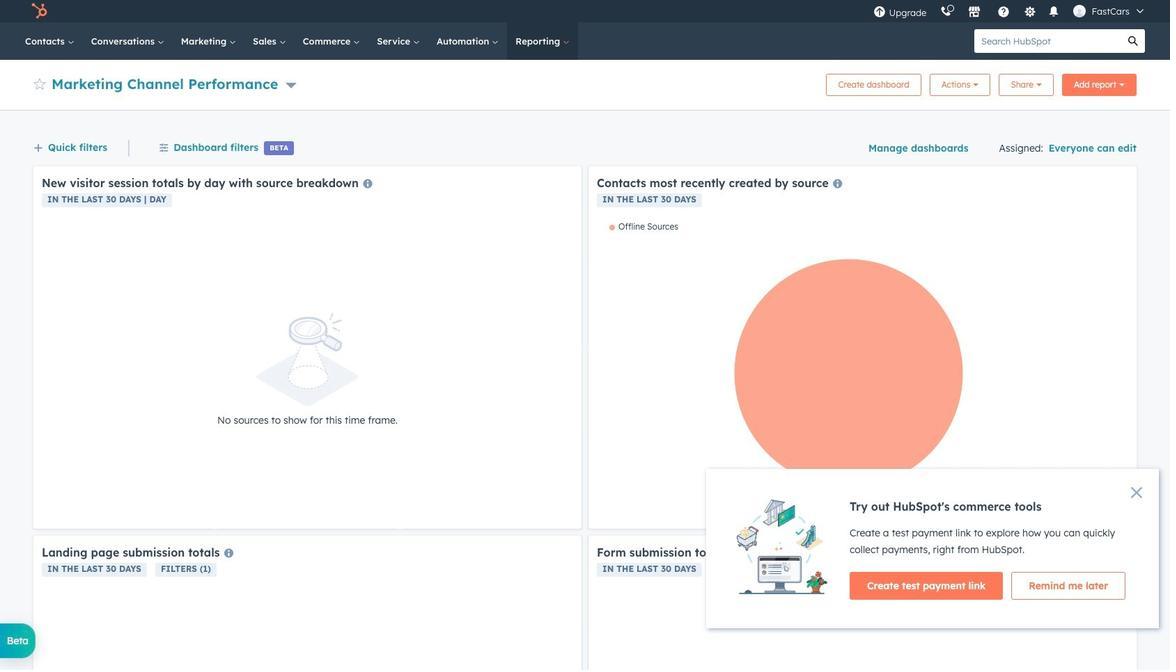 Task type: locate. For each thing, give the bounding box(es) containing it.
landing page submission totals element
[[33, 536, 582, 671]]

menu
[[867, 0, 1154, 22]]

form submission totals element
[[589, 536, 1137, 671]]

toggle series visibility region
[[610, 222, 679, 232]]

close image
[[1131, 488, 1143, 499]]

banner
[[33, 70, 1137, 96]]

Search HubSpot search field
[[975, 29, 1122, 53]]



Task type: describe. For each thing, give the bounding box(es) containing it.
marketplaces image
[[969, 6, 981, 19]]

contacts most recently created by source element
[[589, 167, 1137, 530]]

new visitor session totals by day with source breakdown element
[[33, 167, 582, 530]]

christina overa image
[[1074, 5, 1086, 17]]

interactive chart image
[[597, 222, 1129, 521]]



Task type: vqa. For each thing, say whether or not it's contained in the screenshot.
Toggle series visibility region
yes



